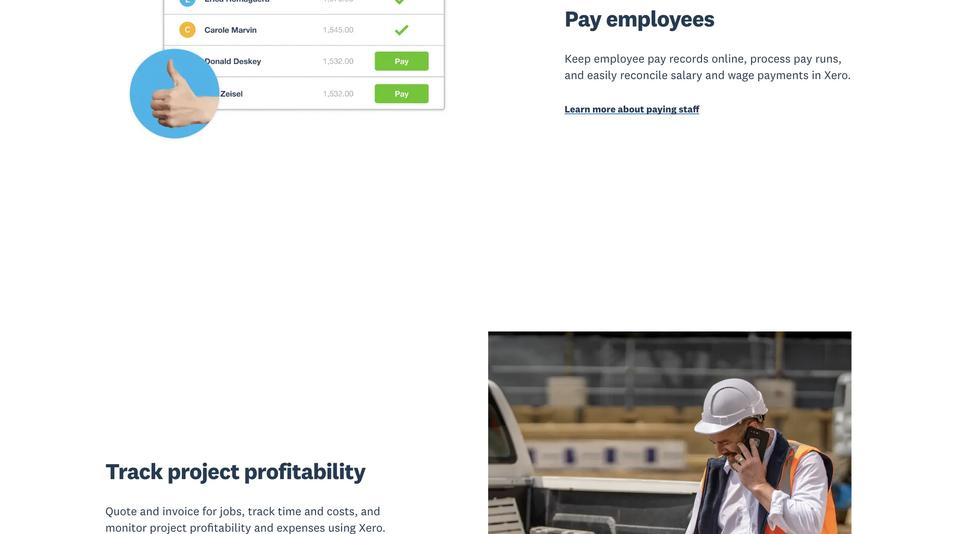 Task type: describe. For each thing, give the bounding box(es) containing it.
a list of employees to be paid this month displays in xero. image
[[105, 0, 469, 242]]

runs,
[[815, 51, 842, 66]]

xero. for track project profitability
[[359, 521, 386, 535]]

using
[[328, 521, 356, 535]]

quote
[[105, 505, 137, 519]]

expenses
[[277, 521, 325, 535]]

keep
[[565, 51, 591, 66]]

reconcile
[[620, 68, 668, 83]]

0 vertical spatial profitability
[[244, 458, 366, 486]]

pay
[[565, 5, 602, 32]]

quote and invoice for jobs, track time and costs, and monitor project profitability image
[[488, 332, 852, 535]]

track
[[105, 458, 163, 486]]

about
[[618, 103, 644, 115]]

track project profitability
[[105, 458, 366, 486]]

costs,
[[327, 505, 358, 519]]

pay employees
[[565, 5, 714, 32]]

in
[[812, 68, 821, 83]]

and down track
[[254, 521, 274, 535]]

quote and invoice for jobs, track time and costs, and monitor project profitability and expenses using xero.
[[105, 505, 386, 535]]

jobs,
[[220, 505, 245, 519]]

learn more about paying staff link
[[565, 103, 852, 118]]

employees
[[606, 5, 714, 32]]

keep employee pay records online, process pay runs, and easily reconcile salary and wage payments in xero.
[[565, 51, 851, 83]]

learn more about paying staff
[[565, 103, 699, 115]]

process
[[750, 51, 791, 66]]

1 pay from the left
[[647, 51, 666, 66]]

for
[[202, 505, 217, 519]]

and right costs,
[[361, 505, 380, 519]]



Task type: locate. For each thing, give the bounding box(es) containing it.
profitability down for
[[190, 521, 251, 535]]

and right "quote"
[[140, 505, 159, 519]]

xero. inside keep employee pay records online, process pay runs, and easily reconcile salary and wage payments in xero.
[[824, 68, 851, 83]]

pay
[[647, 51, 666, 66], [794, 51, 812, 66]]

and down 'keep' at right top
[[565, 68, 584, 83]]

0 horizontal spatial pay
[[647, 51, 666, 66]]

learn
[[565, 103, 590, 115]]

profitability up time
[[244, 458, 366, 486]]

salary
[[671, 68, 702, 83]]

profitability
[[244, 458, 366, 486], [190, 521, 251, 535]]

0 vertical spatial project
[[167, 458, 239, 486]]

0 horizontal spatial xero.
[[359, 521, 386, 535]]

project
[[167, 458, 239, 486], [150, 521, 187, 535]]

project inside quote and invoice for jobs, track time and costs, and monitor project profitability and expenses using xero.
[[150, 521, 187, 535]]

and
[[565, 68, 584, 83], [705, 68, 725, 83], [140, 505, 159, 519], [304, 505, 324, 519], [361, 505, 380, 519], [254, 521, 274, 535]]

paying
[[646, 103, 677, 115]]

xero. inside quote and invoice for jobs, track time and costs, and monitor project profitability and expenses using xero.
[[359, 521, 386, 535]]

time
[[278, 505, 301, 519]]

xero. for pay employees
[[824, 68, 851, 83]]

online,
[[712, 51, 747, 66]]

1 vertical spatial project
[[150, 521, 187, 535]]

and down online,
[[705, 68, 725, 83]]

1 horizontal spatial pay
[[794, 51, 812, 66]]

project up for
[[167, 458, 239, 486]]

2 pay from the left
[[794, 51, 812, 66]]

0 vertical spatial xero.
[[824, 68, 851, 83]]

pay up in
[[794, 51, 812, 66]]

monitor
[[105, 521, 147, 535]]

xero. right the using at bottom left
[[359, 521, 386, 535]]

1 vertical spatial profitability
[[190, 521, 251, 535]]

records
[[669, 51, 709, 66]]

invoice
[[162, 505, 199, 519]]

project down invoice
[[150, 521, 187, 535]]

employee
[[594, 51, 645, 66]]

wage
[[728, 68, 754, 83]]

staff
[[679, 103, 699, 115]]

1 horizontal spatial xero.
[[824, 68, 851, 83]]

xero. down runs,
[[824, 68, 851, 83]]

track
[[248, 505, 275, 519]]

and up expenses
[[304, 505, 324, 519]]

profitability inside quote and invoice for jobs, track time and costs, and monitor project profitability and expenses using xero.
[[190, 521, 251, 535]]

payments
[[757, 68, 809, 83]]

1 vertical spatial xero.
[[359, 521, 386, 535]]

pay up reconcile
[[647, 51, 666, 66]]

easily
[[587, 68, 617, 83]]

more
[[592, 103, 616, 115]]

xero.
[[824, 68, 851, 83], [359, 521, 386, 535]]



Task type: vqa. For each thing, say whether or not it's contained in the screenshot.
JOBS,
yes



